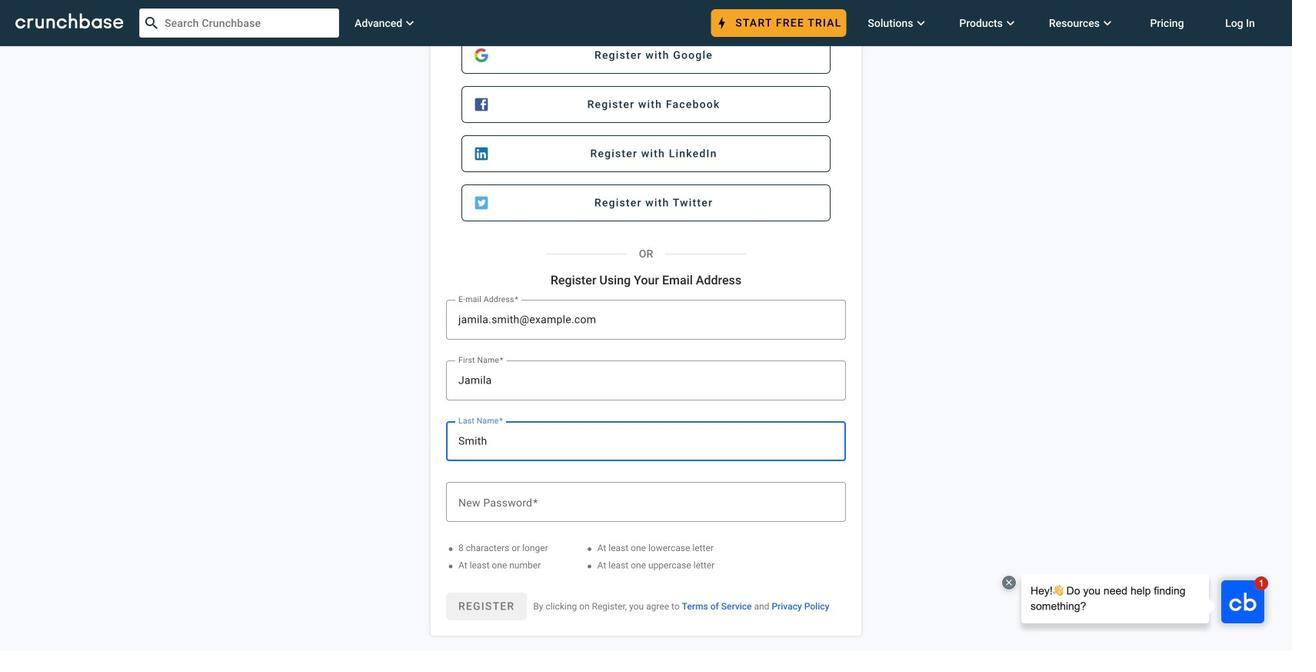 Task type: describe. For each thing, give the bounding box(es) containing it.
Search Crunchbase field
[[139, 8, 339, 38]]



Task type: locate. For each thing, give the bounding box(es) containing it.
None text field
[[458, 372, 834, 390], [458, 432, 834, 451], [458, 372, 834, 390], [458, 432, 834, 451]]

None password field
[[458, 493, 834, 512]]

None email field
[[458, 311, 834, 329]]

tab panel
[[431, 0, 861, 636]]



